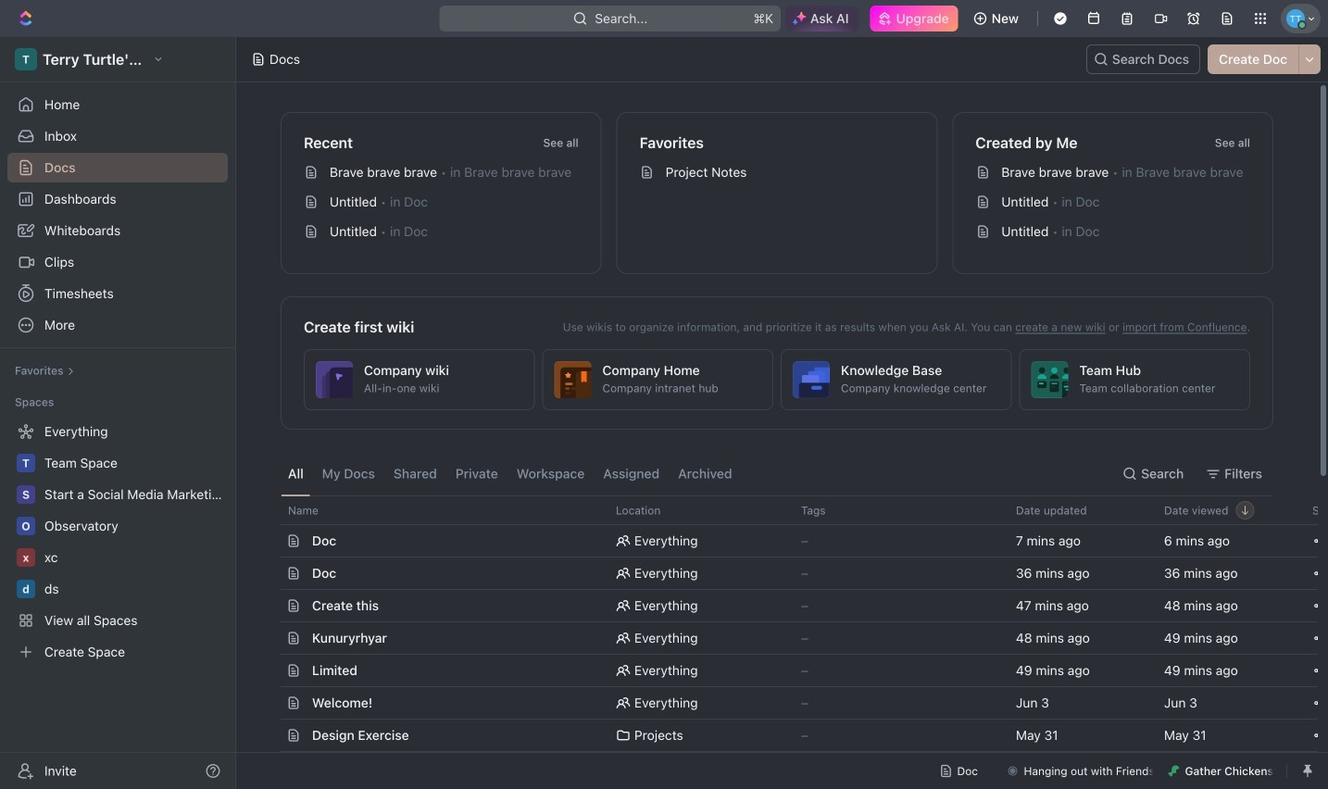 Task type: vqa. For each thing, say whether or not it's contained in the screenshot.
"Jacob Simon'S Workspace, ," element
no



Task type: describe. For each thing, give the bounding box(es) containing it.
4 row from the top
[[260, 589, 1328, 622]]

team space, , element
[[17, 454, 35, 472]]

knowledge base icon image
[[793, 361, 830, 398]]

2 row from the top
[[260, 524, 1328, 558]]

3 row from the top
[[260, 557, 1328, 590]]

team hub icon image
[[1031, 361, 1068, 398]]

6 row from the top
[[260, 654, 1328, 687]]

company wiki icon image
[[316, 361, 353, 398]]

sidebar navigation
[[0, 37, 240, 789]]

7 row from the top
[[260, 686, 1328, 720]]

ds, , element
[[17, 580, 35, 598]]

tree inside sidebar navigation
[[7, 417, 228, 667]]

xc, , element
[[17, 548, 35, 567]]



Task type: locate. For each thing, give the bounding box(es) containing it.
tree
[[7, 417, 228, 667]]

start a social media marketing agency, , element
[[17, 485, 35, 504]]

tab list
[[281, 452, 740, 496]]

1 row from the top
[[260, 496, 1328, 525]]

terry turtle's workspace, , element
[[15, 48, 37, 70]]

8 row from the top
[[260, 719, 1328, 752]]

drumstick bite image
[[1168, 765, 1179, 777]]

observatory, , element
[[17, 517, 35, 535]]

company home icon image
[[554, 361, 591, 398]]

table
[[260, 496, 1328, 789]]

5 row from the top
[[260, 621, 1328, 655]]

row
[[260, 496, 1328, 525], [260, 524, 1328, 558], [260, 557, 1328, 590], [260, 589, 1328, 622], [260, 621, 1328, 655], [260, 654, 1328, 687], [260, 686, 1328, 720], [260, 719, 1328, 752]]



